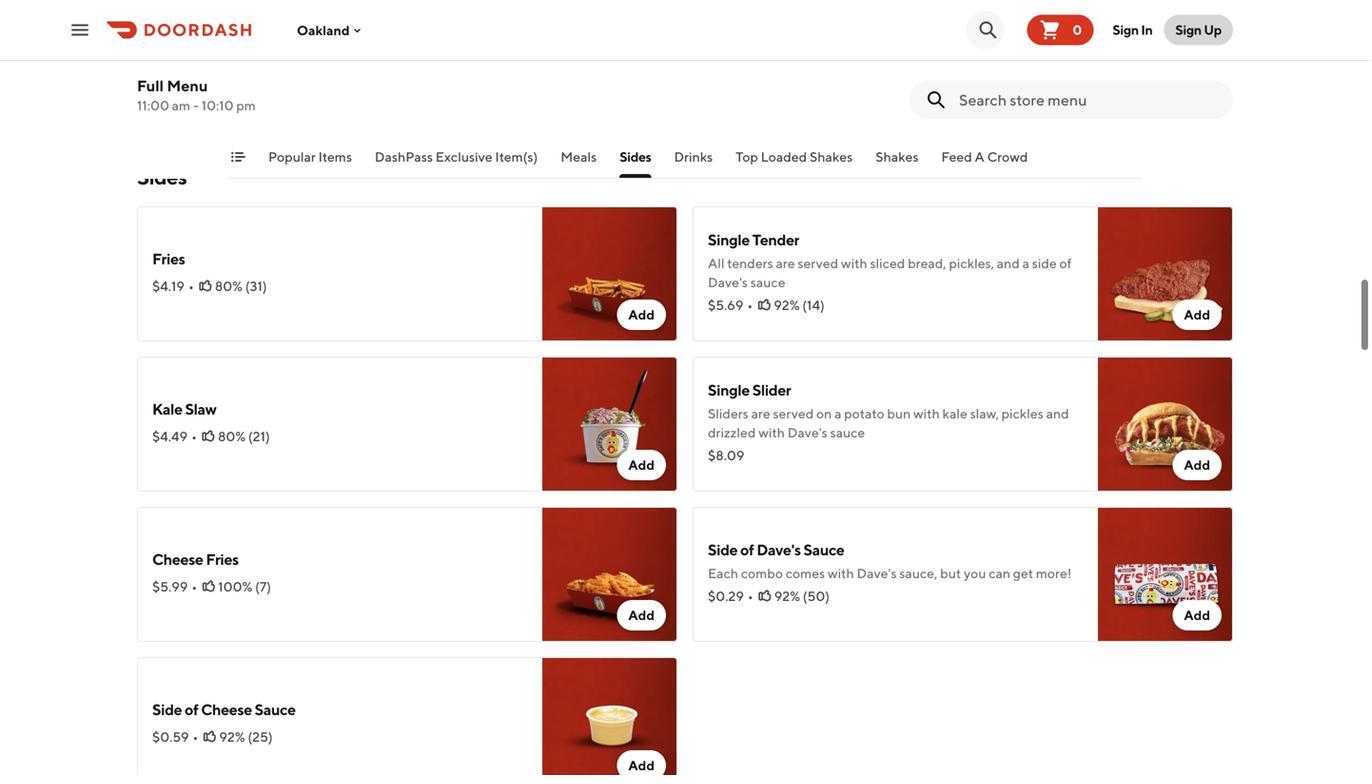 Task type: locate. For each thing, give the bounding box(es) containing it.
fries up $4.19
[[152, 250, 185, 268]]

dave's inside single tender all tenders are served with sliced bread, pickles, and a side of dave's sauce
[[708, 275, 748, 290]]

single tender image
[[1098, 0, 1233, 109], [1098, 206, 1233, 342]]

1 vertical spatial drizzled
[[708, 425, 756, 441]]

are inside all tenders are served with sliced bread, pickles, and a side of dave's sauce
[[776, 23, 795, 39]]

add for single slider
[[1184, 457, 1210, 473]]

are inside sliders are served on a potato bun with kale slaw, pickles and drizzled with dave's sauce $8.09
[[196, 23, 215, 39]]

1 horizontal spatial potato
[[844, 406, 885, 422]]

2 all from the top
[[708, 255, 725, 271]]

0 vertical spatial drizzled
[[152, 42, 200, 58]]

0 horizontal spatial side
[[152, 701, 182, 719]]

(7)
[[255, 579, 271, 595]]

1 horizontal spatial $8.09
[[708, 448, 744, 463]]

1 vertical spatial sauce
[[255, 701, 296, 719]]

1 horizontal spatial sauce
[[804, 541, 844, 559]]

(31)
[[245, 278, 267, 294]]

80% left (21)
[[218, 429, 246, 444]]

80% for fries
[[215, 278, 243, 294]]

• right "$0.59"
[[193, 729, 198, 745]]

1 horizontal spatial pickles
[[1002, 406, 1044, 422]]

with inside side of dave's sauce each combo comes with dave's sauce, but you can get more!
[[828, 566, 854, 581]]

1 tenders from the top
[[727, 23, 773, 39]]

1 horizontal spatial fries
[[206, 550, 239, 569]]

0 horizontal spatial slaw,
[[414, 23, 443, 39]]

sauce inside side of dave's sauce each combo comes with dave's sauce, but you can get more!
[[804, 541, 844, 559]]

1 vertical spatial potato
[[844, 406, 885, 422]]

0 vertical spatial bun
[[331, 23, 355, 39]]

each
[[708, 566, 738, 581]]

0 vertical spatial fries
[[152, 250, 185, 268]]

92% left (25)
[[219, 729, 245, 745]]

1 all from the top
[[708, 23, 725, 39]]

drizzled inside single slider sliders are served on a potato bun with kale slaw, pickles and drizzled with dave's sauce $8.09
[[708, 425, 756, 441]]

single tender all tenders are served with sliced bread, pickles, and a side of dave's sauce
[[708, 231, 1072, 290]]

cheese up $5.99 •
[[152, 550, 203, 569]]

cheese up 92% (25)
[[201, 701, 252, 719]]

1 vertical spatial single slider image
[[1098, 357, 1233, 492]]

single inside single slider sliders are served on a potato bun with kale slaw, pickles and drizzled with dave's sauce $8.09
[[708, 381, 750, 399]]

bun
[[331, 23, 355, 39], [887, 406, 911, 422]]

tenders
[[727, 23, 773, 39], [727, 255, 773, 271]]

served inside all tenders are served with sliced bread, pickles, and a side of dave's sauce
[[798, 23, 838, 39]]

combo
[[741, 566, 783, 581]]

add for side of dave's sauce
[[1184, 608, 1210, 623]]

80% (21)
[[218, 429, 270, 444]]

0 horizontal spatial drizzled
[[152, 42, 200, 58]]

0 vertical spatial 92%
[[774, 297, 800, 313]]

drizzled
[[152, 42, 200, 58], [708, 425, 756, 441]]

1 vertical spatial pickles
[[1002, 406, 1044, 422]]

0 horizontal spatial potato
[[289, 23, 329, 39]]

side
[[708, 541, 738, 559], [152, 701, 182, 719]]

0 vertical spatial cheese
[[152, 550, 203, 569]]

shakes
[[810, 149, 853, 165], [876, 149, 919, 165]]

drizzled inside sliders are served on a potato bun with kale slaw, pickles and drizzled with dave's sauce $8.09
[[152, 42, 200, 58]]

menu up am
[[167, 77, 208, 95]]

0 vertical spatial sauce
[[804, 541, 844, 559]]

side
[[1032, 23, 1057, 39], [1032, 255, 1057, 271]]

$5.69
[[708, 297, 744, 313]]

0 vertical spatial pickles,
[[949, 23, 994, 39]]

0 vertical spatial sliced
[[870, 23, 905, 39]]

served inside single tender all tenders are served with sliced bread, pickles, and a side of dave's sauce
[[798, 255, 838, 271]]

1 horizontal spatial single slider image
[[1098, 357, 1233, 492]]

potato inside single slider sliders are served on a potato bun with kale slaw, pickles and drizzled with dave's sauce $8.09
[[844, 406, 885, 422]]

sign in
[[1113, 22, 1153, 38]]

1 vertical spatial sliders
[[708, 406, 749, 422]]

0 horizontal spatial bun
[[331, 23, 355, 39]]

all inside single tender all tenders are served with sliced bread, pickles, and a side of dave's sauce
[[708, 255, 725, 271]]

0 horizontal spatial sliders
[[152, 23, 193, 39]]

0 vertical spatial tenders
[[727, 23, 773, 39]]

0 vertical spatial all
[[708, 23, 725, 39]]

fries
[[152, 250, 185, 268], [206, 550, 239, 569]]

$4.19 •
[[152, 278, 194, 294]]

0 vertical spatial sliders
[[152, 23, 193, 39]]

view
[[659, 736, 694, 754]]

0 vertical spatial pickles
[[446, 23, 488, 39]]

a inside all tenders are served with sliced bread, pickles, and a side of dave's sauce
[[1023, 23, 1030, 39]]

menu inside view menu button
[[697, 736, 738, 754]]

single slider image
[[542, 0, 678, 109], [1098, 357, 1233, 492]]

0 vertical spatial single tender image
[[1098, 0, 1233, 109]]

slaw, inside single slider sliders are served on a potato bun with kale slaw, pickles and drizzled with dave's sauce $8.09
[[970, 406, 999, 422]]

0 horizontal spatial shakes
[[810, 149, 853, 165]]

cheese fries image
[[542, 507, 678, 642]]

1 horizontal spatial shakes
[[876, 149, 919, 165]]

side up each
[[708, 541, 738, 559]]

1 horizontal spatial sliders
[[708, 406, 749, 422]]

1 vertical spatial bread,
[[908, 255, 946, 271]]

sauce for dave's
[[804, 541, 844, 559]]

feed a crowd button
[[942, 147, 1028, 178]]

feed
[[942, 149, 972, 165]]

cheese fries
[[152, 550, 239, 569]]

(21)
[[248, 429, 270, 444]]

add button
[[1173, 68, 1222, 98], [617, 300, 666, 330], [1173, 300, 1222, 330], [617, 450, 666, 481], [1173, 450, 1222, 481], [617, 600, 666, 631], [1173, 600, 1222, 631], [617, 751, 666, 776]]

0 vertical spatial single
[[708, 231, 750, 249]]

1 vertical spatial slaw,
[[970, 406, 999, 422]]

add button for single tender
[[1173, 300, 1222, 330]]

kale
[[387, 23, 412, 39], [943, 406, 968, 422]]

pickles, inside all tenders are served with sliced bread, pickles, and a side of dave's sauce
[[949, 23, 994, 39]]

2 sliced from the top
[[870, 255, 905, 271]]

sauce inside all tenders are served with sliced bread, pickles, and a side of dave's sauce
[[751, 42, 786, 58]]

• right $4.19
[[188, 278, 194, 294]]

0 vertical spatial menu
[[167, 77, 208, 95]]

1 vertical spatial pickles,
[[949, 255, 994, 271]]

side inside side of dave's sauce each combo comes with dave's sauce, but you can get more!
[[708, 541, 738, 559]]

dave's inside all tenders are served with sliced bread, pickles, and a side of dave's sauce
[[708, 42, 748, 58]]

1 sliced from the top
[[870, 23, 905, 39]]

0 horizontal spatial sides
[[137, 165, 187, 189]]

pickles
[[446, 23, 488, 39], [1002, 406, 1044, 422]]

menu right view
[[697, 736, 738, 754]]

2 pickles, from the top
[[949, 255, 994, 271]]

1 bread, from the top
[[908, 23, 946, 39]]

1 horizontal spatial bun
[[887, 406, 911, 422]]

1 horizontal spatial kale
[[943, 406, 968, 422]]

1 horizontal spatial drizzled
[[708, 425, 756, 441]]

0 horizontal spatial menu
[[167, 77, 208, 95]]

• for kale slaw
[[191, 429, 197, 444]]

sauce up comes
[[804, 541, 844, 559]]

served inside single slider sliders are served on a potato bun with kale slaw, pickles and drizzled with dave's sauce $8.09
[[773, 406, 814, 422]]

1 vertical spatial $8.09
[[708, 448, 744, 463]]

dashpass
[[375, 149, 433, 165]]

a inside single tender all tenders are served with sliced bread, pickles, and a side of dave's sauce
[[1023, 255, 1030, 271]]

side for side of dave's sauce each combo comes with dave's sauce, but you can get more!
[[708, 541, 738, 559]]

sauce
[[275, 42, 310, 58], [751, 42, 786, 58], [751, 275, 786, 290], [830, 425, 865, 441]]

-
[[193, 98, 199, 113]]

and inside single slider sliders are served on a potato bun with kale slaw, pickles and drizzled with dave's sauce $8.09
[[1046, 406, 1069, 422]]

single left slider
[[708, 381, 750, 399]]

get
[[1013, 566, 1033, 581]]

slaw
[[185, 400, 216, 418]]

1 vertical spatial menu
[[697, 736, 738, 754]]

sauce inside sliders are served on a potato bun with kale slaw, pickles and drizzled with dave's sauce $8.09
[[275, 42, 310, 58]]

tenders inside all tenders are served with sliced bread, pickles, and a side of dave's sauce
[[727, 23, 773, 39]]

1 pickles, from the top
[[949, 23, 994, 39]]

bread, inside single tender all tenders are served with sliced bread, pickles, and a side of dave's sauce
[[908, 255, 946, 271]]

sauce for cheese
[[255, 701, 296, 719]]

am
[[172, 98, 190, 113]]

0 vertical spatial bread,
[[908, 23, 946, 39]]

drizzled up full
[[152, 42, 200, 58]]

• right $4.49
[[191, 429, 197, 444]]

0 horizontal spatial sign
[[1113, 22, 1139, 38]]

sign for sign up
[[1176, 22, 1202, 38]]

side up "$0.59"
[[152, 701, 182, 719]]

menu inside full menu 11:00 am - 10:10 pm
[[167, 77, 208, 95]]

1 single from the top
[[708, 231, 750, 249]]

on inside sliders are served on a potato bun with kale slaw, pickles and drizzled with dave's sauce $8.09
[[261, 23, 276, 39]]

sliced inside all tenders are served with sliced bread, pickles, and a side of dave's sauce
[[870, 23, 905, 39]]

(25)
[[248, 729, 273, 745]]

0 horizontal spatial pickles
[[446, 23, 488, 39]]

side of cheese sauce image
[[542, 658, 678, 776]]

2 side from the top
[[1032, 255, 1057, 271]]

potato
[[289, 23, 329, 39], [844, 406, 885, 422]]

sauce
[[804, 541, 844, 559], [255, 701, 296, 719]]

1 vertical spatial side
[[152, 701, 182, 719]]

92% left "(50)"
[[774, 589, 800, 604]]

dave's
[[232, 42, 272, 58], [708, 42, 748, 58], [708, 275, 748, 290], [788, 425, 828, 441], [757, 541, 801, 559], [857, 566, 897, 581]]

1 vertical spatial kale
[[943, 406, 968, 422]]

0 vertical spatial on
[[261, 23, 276, 39]]

pickles inside sliders are served on a potato bun with kale slaw, pickles and drizzled with dave's sauce $8.09
[[446, 23, 488, 39]]

meals button
[[561, 147, 597, 178]]

cheese
[[152, 550, 203, 569], [201, 701, 252, 719]]

2 single from the top
[[708, 381, 750, 399]]

0 horizontal spatial kale
[[387, 23, 412, 39]]

$8.09
[[152, 65, 189, 81], [708, 448, 744, 463]]

dashpass exclusive item(s) button
[[375, 147, 538, 178]]

meals
[[561, 149, 597, 165]]

0 vertical spatial $8.09
[[152, 65, 189, 81]]

shakes inside button
[[810, 149, 853, 165]]

0 horizontal spatial on
[[261, 23, 276, 39]]

single left tender
[[708, 231, 750, 249]]

0 horizontal spatial sauce
[[255, 701, 296, 719]]

are inside single slider sliders are served on a potato bun with kale slaw, pickles and drizzled with dave's sauce $8.09
[[751, 406, 770, 422]]

1 vertical spatial tenders
[[727, 255, 773, 271]]

0 vertical spatial potato
[[289, 23, 329, 39]]

single inside single tender all tenders are served with sliced bread, pickles, and a side of dave's sauce
[[708, 231, 750, 249]]

sides
[[620, 149, 651, 165], [137, 165, 187, 189]]

0 vertical spatial kale
[[387, 23, 412, 39]]

1 vertical spatial fries
[[206, 550, 239, 569]]

$4.49 •
[[152, 429, 197, 444]]

are
[[196, 23, 215, 39], [776, 23, 795, 39], [776, 255, 795, 271], [751, 406, 770, 422]]

1 horizontal spatial sign
[[1176, 22, 1202, 38]]

dave's inside single slider sliders are served on a potato bun with kale slaw, pickles and drizzled with dave's sauce $8.09
[[788, 425, 828, 441]]

0 horizontal spatial single slider image
[[542, 0, 678, 109]]

sauce,
[[899, 566, 938, 581]]

bread, inside all tenders are served with sliced bread, pickles, and a side of dave's sauce
[[908, 23, 946, 39]]

1 vertical spatial 80%
[[218, 429, 246, 444]]

slider
[[752, 381, 791, 399]]

1 vertical spatial single tender image
[[1098, 206, 1233, 342]]

100% (7)
[[218, 579, 271, 595]]

80% left (31)
[[215, 278, 243, 294]]

add for fries
[[628, 307, 655, 323]]

and inside single tender all tenders are served with sliced bread, pickles, and a side of dave's sauce
[[997, 255, 1020, 271]]

1 vertical spatial 92%
[[774, 589, 800, 604]]

1 horizontal spatial slaw,
[[970, 406, 999, 422]]

1 side from the top
[[1032, 23, 1057, 39]]

80% (31)
[[215, 278, 267, 294]]

92%
[[774, 297, 800, 313], [774, 589, 800, 604], [219, 729, 245, 745]]

0 vertical spatial side
[[1032, 23, 1057, 39]]

sauce up (25)
[[255, 701, 296, 719]]

1 vertical spatial sliced
[[870, 255, 905, 271]]

0 vertical spatial slaw,
[[414, 23, 443, 39]]

92% (50)
[[774, 589, 830, 604]]

sides right meals
[[620, 149, 651, 165]]

• right the $5.99
[[192, 579, 197, 595]]

kale
[[152, 400, 182, 418]]

sides down 11:00
[[137, 165, 187, 189]]

of
[[1060, 23, 1072, 39], [1060, 255, 1072, 271], [740, 541, 754, 559], [185, 701, 198, 719]]

add button for side of cheese sauce
[[617, 751, 666, 776]]

1 horizontal spatial side
[[708, 541, 738, 559]]

1 vertical spatial single
[[708, 381, 750, 399]]

sign left up
[[1176, 22, 1202, 38]]

1 vertical spatial side
[[1032, 255, 1057, 271]]

menu
[[167, 77, 208, 95], [697, 736, 738, 754]]

sliders inside single slider sliders are served on a potato bun with kale slaw, pickles and drizzled with dave's sauce $8.09
[[708, 406, 749, 422]]

bread,
[[908, 23, 946, 39], [908, 255, 946, 271]]

2 sign from the left
[[1176, 22, 1202, 38]]

single slider image for single slider
[[1098, 357, 1233, 492]]

add
[[1184, 75, 1210, 90], [628, 307, 655, 323], [1184, 307, 1210, 323], [628, 457, 655, 473], [1184, 457, 1210, 473], [628, 608, 655, 623], [1184, 608, 1210, 623], [628, 758, 655, 774]]

1 horizontal spatial on
[[816, 406, 832, 422]]

slaw,
[[414, 23, 443, 39], [970, 406, 999, 422]]

single slider sliders are served on a potato bun with kale slaw, pickles and drizzled with dave's sauce $8.09
[[708, 381, 1069, 463]]

92% left the (14)
[[774, 297, 800, 313]]

1 shakes from the left
[[810, 149, 853, 165]]

shakes left feed at the top of page
[[876, 149, 919, 165]]

80% for kale slaw
[[218, 429, 246, 444]]

0 vertical spatial side
[[708, 541, 738, 559]]

on
[[261, 23, 276, 39], [816, 406, 832, 422]]

0 vertical spatial single slider image
[[542, 0, 678, 109]]

1 sign from the left
[[1113, 22, 1139, 38]]

fries up 100%
[[206, 550, 239, 569]]

show menu categories image
[[230, 149, 246, 165]]

single slider image for sliders are served on a potato bun with kale slaw, pickles and drizzled with dave's sauce
[[542, 0, 678, 109]]

sign left in
[[1113, 22, 1139, 38]]

80%
[[215, 278, 243, 294], [218, 429, 246, 444]]

popular items
[[268, 149, 352, 165]]

1 horizontal spatial sides
[[620, 149, 651, 165]]

dashpass exclusive item(s)
[[375, 149, 538, 165]]

a
[[975, 149, 985, 165]]

sliders inside sliders are served on a potato bun with kale slaw, pickles and drizzled with dave's sauce $8.09
[[152, 23, 193, 39]]

with
[[358, 23, 384, 39], [841, 23, 868, 39], [203, 42, 229, 58], [841, 255, 868, 271], [914, 406, 940, 422], [759, 425, 785, 441], [828, 566, 854, 581]]

of inside all tenders are served with sliced bread, pickles, and a side of dave's sauce
[[1060, 23, 1072, 39]]

0 horizontal spatial $8.09
[[152, 65, 189, 81]]

92% for tenders
[[774, 297, 800, 313]]

1 horizontal spatial menu
[[697, 736, 738, 754]]

92% (25)
[[219, 729, 273, 745]]

2 tenders from the top
[[727, 255, 773, 271]]

single
[[708, 231, 750, 249], [708, 381, 750, 399]]

are inside single tender all tenders are served with sliced bread, pickles, and a side of dave's sauce
[[776, 255, 795, 271]]

0 vertical spatial 80%
[[215, 278, 243, 294]]

$5.99 •
[[152, 579, 197, 595]]

popular
[[268, 149, 316, 165]]

1 vertical spatial bun
[[887, 406, 911, 422]]

11:00
[[137, 98, 169, 113]]

shakes right loaded at the top
[[810, 149, 853, 165]]

2 bread, from the top
[[908, 255, 946, 271]]

served inside sliders are served on a potato bun with kale slaw, pickles and drizzled with dave's sauce $8.09
[[217, 23, 258, 39]]

full menu 11:00 am - 10:10 pm
[[137, 77, 256, 113]]

1 vertical spatial all
[[708, 255, 725, 271]]

• for cheese fries
[[192, 579, 197, 595]]

a
[[279, 23, 286, 39], [1023, 23, 1030, 39], [1023, 255, 1030, 271], [835, 406, 842, 422]]

with inside all tenders are served with sliced bread, pickles, and a side of dave's sauce
[[841, 23, 868, 39]]

sliced
[[870, 23, 905, 39], [870, 255, 905, 271]]

drizzled down slider
[[708, 425, 756, 441]]

1 vertical spatial on
[[816, 406, 832, 422]]

•
[[188, 278, 194, 294], [747, 297, 753, 313], [191, 429, 197, 444], [192, 579, 197, 595], [748, 589, 753, 604], [193, 729, 198, 745]]



Task type: vqa. For each thing, say whether or not it's contained in the screenshot.
POTATO inside the Sliders are served on a potato bun with kale slaw, pickles and drizzled with Dave's sauce $8.09
yes



Task type: describe. For each thing, give the bounding box(es) containing it.
$0.59
[[152, 729, 189, 745]]

pm
[[236, 98, 256, 113]]

side inside single tender all tenders are served with sliced bread, pickles, and a side of dave's sauce
[[1032, 255, 1057, 271]]

of inside single tender all tenders are served with sliced bread, pickles, and a side of dave's sauce
[[1060, 255, 1072, 271]]

sign up link
[[1164, 15, 1233, 45]]

with inside single tender all tenders are served with sliced bread, pickles, and a side of dave's sauce
[[841, 255, 868, 271]]

menu for view
[[697, 736, 738, 754]]

sign up
[[1176, 22, 1222, 38]]

you
[[964, 566, 986, 581]]

92% (14)
[[774, 297, 825, 313]]

top loaded shakes button
[[736, 147, 853, 178]]

• right $0.29
[[748, 589, 753, 604]]

add for cheese fries
[[628, 608, 655, 623]]

items
[[318, 149, 352, 165]]

$0.59 •
[[152, 729, 198, 745]]

drinks button
[[674, 147, 713, 178]]

crowd
[[987, 149, 1028, 165]]

sliced inside single tender all tenders are served with sliced bread, pickles, and a side of dave's sauce
[[870, 255, 905, 271]]

2 single tender image from the top
[[1098, 206, 1233, 342]]

100%
[[218, 579, 252, 595]]

a inside single slider sliders are served on a potato bun with kale slaw, pickles and drizzled with dave's sauce $8.09
[[835, 406, 842, 422]]

add button for cheese fries
[[617, 600, 666, 631]]

feed a crowd
[[942, 149, 1028, 165]]

all tenders are served with sliced bread, pickles, and a side of dave's sauce
[[708, 23, 1072, 58]]

add button for kale slaw
[[617, 450, 666, 481]]

Item Search search field
[[959, 89, 1218, 110]]

slaw, inside sliders are served on a potato bun with kale slaw, pickles and drizzled with dave's sauce $8.09
[[414, 23, 443, 39]]

sauce inside single slider sliders are served on a potato bun with kale slaw, pickles and drizzled with dave's sauce $8.09
[[830, 425, 865, 441]]

tenders inside single tender all tenders are served with sliced bread, pickles, and a side of dave's sauce
[[727, 255, 773, 271]]

menu for full
[[167, 77, 208, 95]]

comes
[[786, 566, 825, 581]]

$8.09 inside sliders are served on a potato bun with kale slaw, pickles and drizzled with dave's sauce $8.09
[[152, 65, 189, 81]]

$8.09 inside single slider sliders are served on a potato bun with kale slaw, pickles and drizzled with dave's sauce $8.09
[[708, 448, 744, 463]]

$5.69 •
[[708, 297, 753, 313]]

fries image
[[542, 206, 678, 342]]

all inside all tenders are served with sliced bread, pickles, and a side of dave's sauce
[[708, 23, 725, 39]]

kale inside sliders are served on a potato bun with kale slaw, pickles and drizzled with dave's sauce $8.09
[[387, 23, 412, 39]]

add for kale slaw
[[628, 457, 655, 473]]

pickles, inside single tender all tenders are served with sliced bread, pickles, and a side of dave's sauce
[[949, 255, 994, 271]]

on inside single slider sliders are served on a potato bun with kale slaw, pickles and drizzled with dave's sauce $8.09
[[816, 406, 832, 422]]

oakland button
[[297, 22, 365, 38]]

0
[[1073, 22, 1082, 38]]

0 horizontal spatial fries
[[152, 250, 185, 268]]

sliders are served on a potato bun with kale slaw, pickles and drizzled with dave's sauce $8.09
[[152, 23, 513, 81]]

and inside all tenders are served with sliced bread, pickles, and a side of dave's sauce
[[997, 23, 1020, 39]]

in
[[1141, 22, 1153, 38]]

add for single tender
[[1184, 307, 1210, 323]]

exclusive
[[436, 149, 493, 165]]

oakland
[[297, 22, 350, 38]]

add button for single slider
[[1173, 450, 1222, 481]]

tender
[[752, 231, 799, 249]]

• for fries
[[188, 278, 194, 294]]

10:10
[[201, 98, 234, 113]]

single for single tender
[[708, 231, 750, 249]]

more!
[[1036, 566, 1072, 581]]

add button for fries
[[617, 300, 666, 330]]

pickles inside single slider sliders are served on a potato bun with kale slaw, pickles and drizzled with dave's sauce $8.09
[[1002, 406, 1044, 422]]

$0.29 •
[[708, 589, 753, 604]]

2 shakes from the left
[[876, 149, 919, 165]]

0 button
[[1027, 15, 1094, 45]]

1 vertical spatial cheese
[[201, 701, 252, 719]]

add button for side of dave's sauce
[[1173, 600, 1222, 631]]

sign for sign in
[[1113, 22, 1139, 38]]

bun inside single slider sliders are served on a potato bun with kale slaw, pickles and drizzled with dave's sauce $8.09
[[887, 406, 911, 422]]

$4.19
[[152, 278, 185, 294]]

92% for sauce
[[774, 589, 800, 604]]

can
[[989, 566, 1011, 581]]

up
[[1204, 22, 1222, 38]]

2 vertical spatial 92%
[[219, 729, 245, 745]]

add for side of cheese sauce
[[628, 758, 655, 774]]

dave's inside sliders are served on a potato bun with kale slaw, pickles and drizzled with dave's sauce $8.09
[[232, 42, 272, 58]]

loaded
[[761, 149, 807, 165]]

$5.99
[[152, 579, 188, 595]]

• for side of cheese sauce
[[193, 729, 198, 745]]

side inside all tenders are served with sliced bread, pickles, and a side of dave's sauce
[[1032, 23, 1057, 39]]

of inside side of dave's sauce each combo comes with dave's sauce, but you can get more!
[[740, 541, 754, 559]]

1 single tender image from the top
[[1098, 0, 1233, 109]]

view menu
[[659, 736, 738, 754]]

bun inside sliders are served on a potato bun with kale slaw, pickles and drizzled with dave's sauce $8.09
[[331, 23, 355, 39]]

side of dave's sauce each combo comes with dave's sauce, but you can get more!
[[708, 541, 1072, 581]]

side of dave's sauce image
[[1098, 507, 1233, 642]]

kale slaw
[[152, 400, 216, 418]]

shakes button
[[876, 147, 919, 178]]

full
[[137, 77, 164, 95]]

(50)
[[803, 589, 830, 604]]

$0.29
[[708, 589, 744, 604]]

side for side of cheese sauce
[[152, 701, 182, 719]]

kale inside single slider sliders are served on a potato bun with kale slaw, pickles and drizzled with dave's sauce $8.09
[[943, 406, 968, 422]]

a inside sliders are served on a potato bun with kale slaw, pickles and drizzled with dave's sauce $8.09
[[279, 23, 286, 39]]

single for single slider
[[708, 381, 750, 399]]

item(s)
[[495, 149, 538, 165]]

top
[[736, 149, 758, 165]]

but
[[940, 566, 961, 581]]

• right $5.69
[[747, 297, 753, 313]]

(14)
[[802, 297, 825, 313]]

and inside sliders are served on a potato bun with kale slaw, pickles and drizzled with dave's sauce $8.09
[[491, 23, 513, 39]]

open menu image
[[69, 19, 91, 41]]

sign in link
[[1101, 11, 1164, 49]]

$4.49
[[152, 429, 188, 444]]

view menu button
[[621, 726, 750, 764]]

drinks
[[674, 149, 713, 165]]

top loaded shakes
[[736, 149, 853, 165]]

popular items button
[[268, 147, 352, 178]]

potato inside sliders are served on a potato bun with kale slaw, pickles and drizzled with dave's sauce $8.09
[[289, 23, 329, 39]]

side of cheese sauce
[[152, 701, 296, 719]]

kale slaw image
[[542, 357, 678, 492]]

sauce inside single tender all tenders are served with sliced bread, pickles, and a side of dave's sauce
[[751, 275, 786, 290]]



